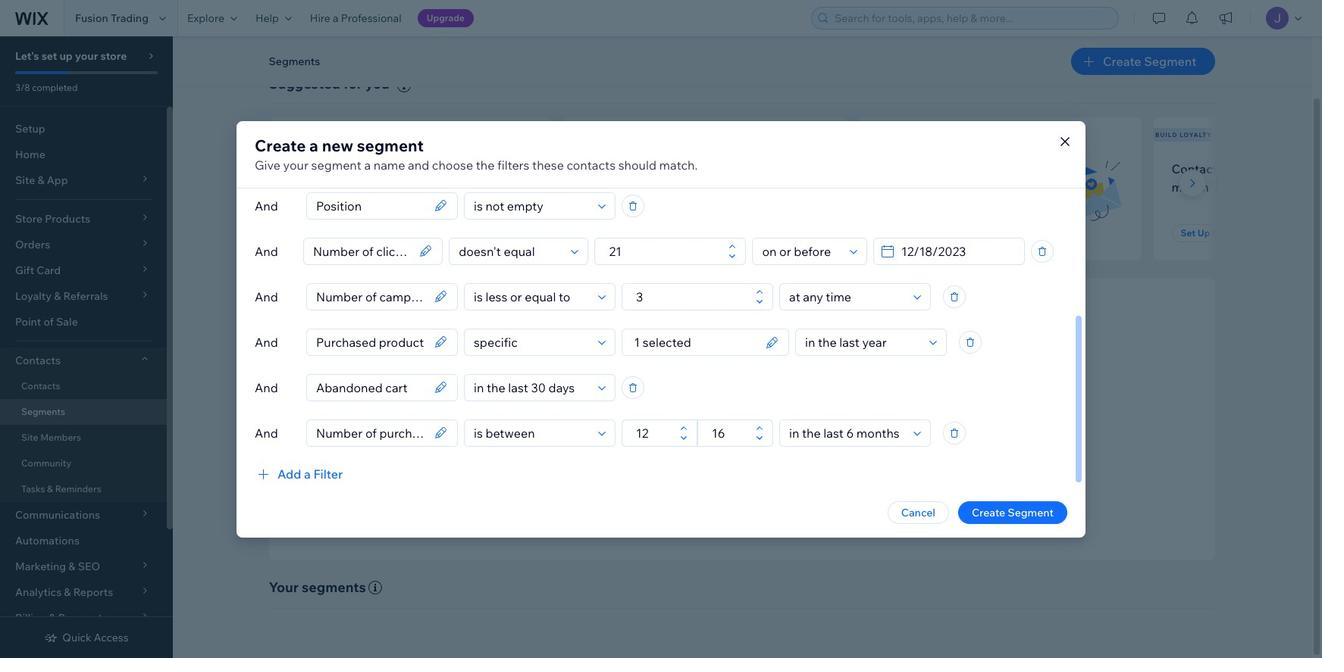 Task type: locate. For each thing, give the bounding box(es) containing it.
suggested for you
[[269, 75, 390, 93]]

contacts up 'campaigns'
[[717, 429, 760, 443]]

1 horizontal spatial create segment button
[[1071, 48, 1215, 75]]

set for potential customers who haven't made a purchase yet
[[591, 228, 606, 239]]

up down clicked
[[903, 228, 915, 239]]

audience
[[784, 406, 843, 424]]

3/8 completed
[[15, 82, 78, 93]]

2 vertical spatial contacts
[[21, 381, 60, 392]]

Enter a number text field
[[605, 238, 724, 264]]

your right 'give'
[[283, 157, 309, 172]]

and up mailing
[[408, 157, 429, 172]]

2 and from the top
[[255, 244, 278, 259]]

0 vertical spatial the
[[476, 157, 495, 172]]

3 who from the left
[[1019, 161, 1043, 177]]

a down customers on the top of page
[[661, 180, 668, 195]]

groups
[[668, 429, 703, 443]]

new for new subscribers
[[271, 131, 288, 139]]

0 vertical spatial contacts
[[1172, 161, 1224, 177]]

set
[[296, 228, 311, 239], [591, 228, 606, 239], [886, 228, 901, 239], [1181, 228, 1196, 239]]

give
[[255, 157, 281, 172]]

your
[[75, 49, 98, 63], [283, 157, 309, 172], [368, 180, 394, 195], [937, 180, 963, 195]]

0 horizontal spatial create segment
[[972, 506, 1054, 520]]

1 vertical spatial of
[[705, 429, 715, 443]]

set up segment down subscribed
[[296, 228, 367, 239]]

3 set up segment button from the left
[[877, 224, 966, 243]]

1 horizontal spatial email
[[916, 161, 947, 177]]

explore
[[187, 11, 224, 25]]

tasks & reminders link
[[0, 477, 167, 503]]

1 vertical spatial create segment
[[972, 506, 1054, 520]]

a right add
[[304, 467, 311, 482]]

new
[[322, 135, 353, 155]]

select an option field for enter a number text box
[[785, 284, 909, 310]]

up for made
[[608, 228, 621, 239]]

to left drive
[[771, 449, 781, 463]]

segment for made set up segment button
[[623, 228, 662, 239]]

contacts inside new contacts who recently subscribed to your mailing list
[[315, 161, 365, 177]]

0 horizontal spatial subscribers
[[290, 131, 341, 139]]

a left name
[[364, 157, 371, 172]]

potential
[[582, 161, 633, 177]]

add a filter
[[278, 467, 343, 482]]

Select an option field
[[758, 238, 845, 264], [785, 284, 909, 310], [801, 329, 925, 355], [785, 420, 909, 446]]

3 up from the left
[[903, 228, 915, 239]]

add
[[278, 467, 301, 482]]

your down name
[[368, 180, 394, 195]]

set up segment button down 'contacts with a birthday th' at the right top of page
[[1172, 224, 1261, 243]]

contacts down contacts popup button
[[21, 381, 60, 392]]

who inside potential customers who haven't made a purchase yet
[[699, 161, 723, 177]]

the inside "create a new segment give your segment a name and choose the filters these contacts should match."
[[476, 157, 495, 172]]

1 horizontal spatial to
[[771, 449, 781, 463]]

segments
[[302, 579, 366, 597]]

hire a professional link
[[301, 0, 411, 36]]

Choose a condition field
[[469, 193, 594, 219], [454, 238, 567, 264], [469, 284, 594, 310], [469, 329, 594, 355], [469, 375, 594, 401], [469, 420, 594, 446]]

1 vertical spatial new
[[287, 161, 313, 177]]

2 horizontal spatial who
[[1019, 161, 1043, 177]]

who inside new contacts who recently subscribed to your mailing list
[[368, 161, 392, 177]]

segment up name
[[357, 135, 424, 155]]

point of sale
[[15, 315, 78, 329]]

1 vertical spatial email
[[685, 449, 712, 463]]

1 vertical spatial and
[[838, 449, 857, 463]]

2 set up segment from the left
[[591, 228, 662, 239]]

subscribers down the suggested
[[290, 131, 341, 139]]

your
[[269, 579, 299, 597]]

automations
[[15, 535, 80, 548]]

None field
[[312, 193, 430, 219], [309, 238, 415, 264], [312, 284, 430, 310], [312, 329, 430, 355], [312, 375, 430, 401], [312, 420, 430, 446], [312, 193, 430, 219], [309, 238, 415, 264], [312, 284, 430, 310], [312, 329, 430, 355], [312, 375, 430, 401], [312, 420, 430, 446]]

1 horizontal spatial segments
[[269, 55, 320, 68]]

mailing
[[396, 180, 438, 195]]

subscribers up campaign
[[950, 161, 1016, 177]]

help
[[255, 11, 279, 25]]

0 horizontal spatial to
[[353, 180, 365, 195]]

home
[[15, 148, 45, 162]]

a right with
[[1254, 161, 1261, 177]]

0 vertical spatial email
[[916, 161, 947, 177]]

new inside new contacts who recently subscribed to your mailing list
[[287, 161, 313, 177]]

create segment
[[1103, 54, 1197, 69], [972, 506, 1054, 520]]

your inside "create a new segment give your segment a name and choose the filters these contacts should match."
[[283, 157, 309, 172]]

on
[[920, 180, 935, 195]]

a
[[333, 11, 339, 25], [309, 135, 318, 155], [364, 157, 371, 172], [1254, 161, 1261, 177], [661, 180, 668, 195], [304, 467, 311, 482]]

trading
[[111, 11, 149, 25]]

0 horizontal spatial contacts
[[315, 161, 365, 177]]

subscribed
[[287, 180, 351, 195]]

build
[[859, 449, 884, 463]]

contacts down new
[[315, 161, 365, 177]]

filters
[[497, 157, 530, 172]]

1 vertical spatial contacts
[[15, 354, 61, 368]]

0 horizontal spatial and
[[408, 157, 429, 172]]

0 horizontal spatial email
[[685, 449, 712, 463]]

set up segment button for clicked
[[877, 224, 966, 243]]

let's
[[15, 49, 39, 63]]

email inside active email subscribers who clicked on your campaign
[[916, 161, 947, 177]]

up down haven't
[[608, 228, 621, 239]]

customers
[[636, 161, 696, 177]]

email up on
[[916, 161, 947, 177]]

segments for segments 'link'
[[21, 406, 65, 418]]

1 set up segment from the left
[[296, 228, 367, 239]]

members
[[40, 432, 81, 444]]

0 vertical spatial segment
[[357, 135, 424, 155]]

1 set up segment button from the left
[[287, 224, 376, 243]]

list
[[441, 180, 458, 195]]

0 horizontal spatial segments
[[21, 406, 65, 418]]

a inside hire a professional 'link'
[[333, 11, 339, 25]]

0 vertical spatial new
[[271, 131, 288, 139]]

who up 'purchase'
[[699, 161, 723, 177]]

1 vertical spatial subscribers
[[950, 161, 1016, 177]]

Select options field
[[627, 329, 761, 355]]

up down 'contacts with a birthday th' at the right top of page
[[1198, 228, 1210, 239]]

segment down new
[[311, 157, 362, 172]]

community
[[21, 458, 71, 469]]

new up 'give'
[[271, 131, 288, 139]]

a inside 'contacts with a birthday th'
[[1254, 161, 1261, 177]]

subscribers inside active email subscribers who clicked on your campaign
[[950, 161, 1016, 177]]

th
[[1314, 161, 1322, 177]]

you
[[365, 75, 390, 93]]

to inside reach the right target audience create specific groups of contacts that update automatically send personalized email campaigns to drive sales and build trust
[[771, 449, 781, 463]]

1 horizontal spatial the
[[684, 406, 705, 424]]

set up segment down 'contacts with a birthday th' at the right top of page
[[1181, 228, 1252, 239]]

1 vertical spatial segment
[[311, 157, 362, 172]]

hire a professional
[[310, 11, 402, 25]]

3 set from the left
[[886, 228, 901, 239]]

0 vertical spatial and
[[408, 157, 429, 172]]

potential customers who haven't made a purchase yet
[[582, 161, 744, 195]]

the inside reach the right target audience create specific groups of contacts that update automatically send personalized email campaigns to drive sales and build trust
[[684, 406, 705, 424]]

reach the right target audience create specific groups of contacts that update automatically send personalized email campaigns to drive sales and build trust
[[591, 406, 910, 463]]

drive
[[784, 449, 808, 463]]

set up segment button down "made"
[[582, 224, 671, 243]]

0 vertical spatial to
[[353, 180, 365, 195]]

create
[[1103, 54, 1142, 69], [255, 135, 306, 155], [591, 429, 624, 443], [972, 506, 1006, 520]]

up
[[313, 228, 326, 239], [608, 228, 621, 239], [903, 228, 915, 239], [1198, 228, 1210, 239]]

From text field
[[632, 420, 676, 446]]

personalized
[[620, 449, 683, 463]]

0 vertical spatial segments
[[269, 55, 320, 68]]

of down right
[[705, 429, 715, 443]]

a left new
[[309, 135, 318, 155]]

new up subscribed
[[287, 161, 313, 177]]

segments inside 'link'
[[21, 406, 65, 418]]

to
[[353, 180, 365, 195], [771, 449, 781, 463]]

contacts inside popup button
[[15, 354, 61, 368]]

right
[[708, 406, 739, 424]]

automatically
[[823, 429, 889, 443]]

subscribers
[[290, 131, 341, 139], [950, 161, 1016, 177]]

recently
[[395, 161, 441, 177]]

fusion
[[75, 11, 108, 25]]

1 who from the left
[[368, 161, 392, 177]]

set up segment button down subscribed
[[287, 224, 376, 243]]

and inside reach the right target audience create specific groups of contacts that update automatically send personalized email campaigns to drive sales and build trust
[[838, 449, 857, 463]]

2 who from the left
[[699, 161, 723, 177]]

email down groups on the right of the page
[[685, 449, 712, 463]]

2 up from the left
[[608, 228, 621, 239]]

set up segment down "made"
[[591, 228, 662, 239]]

reminders
[[55, 484, 101, 495]]

to right subscribed
[[353, 180, 365, 195]]

1 horizontal spatial of
[[705, 429, 715, 443]]

1 horizontal spatial contacts
[[567, 157, 616, 172]]

clicked
[[877, 180, 917, 195]]

of
[[44, 315, 54, 329], [705, 429, 715, 443]]

who for purchase
[[699, 161, 723, 177]]

segments up the suggested
[[269, 55, 320, 68]]

your inside active email subscribers who clicked on your campaign
[[937, 180, 963, 195]]

the left filters
[[476, 157, 495, 172]]

4 set up segment button from the left
[[1172, 224, 1261, 243]]

0 horizontal spatial who
[[368, 161, 392, 177]]

yet
[[726, 180, 744, 195]]

segments
[[269, 55, 320, 68], [21, 406, 65, 418]]

who left recently
[[368, 161, 392, 177]]

1 set from the left
[[296, 228, 311, 239]]

0 horizontal spatial create segment button
[[958, 502, 1068, 524]]

create segment button for cancel
[[958, 502, 1068, 524]]

your right on
[[937, 180, 963, 195]]

0 vertical spatial create segment button
[[1071, 48, 1215, 75]]

1 horizontal spatial and
[[838, 449, 857, 463]]

quick access button
[[44, 632, 129, 645]]

1 horizontal spatial subscribers
[[950, 161, 1016, 177]]

segments inside button
[[269, 55, 320, 68]]

segment
[[1144, 54, 1197, 69], [328, 228, 367, 239], [623, 228, 662, 239], [917, 228, 957, 239], [1212, 228, 1252, 239], [1008, 506, 1054, 520]]

1 up from the left
[[313, 228, 326, 239]]

segment
[[357, 135, 424, 155], [311, 157, 362, 172]]

set for active email subscribers who clicked on your campaign
[[886, 228, 901, 239]]

4 set up segment from the left
[[1181, 228, 1252, 239]]

3/8
[[15, 82, 30, 93]]

a right hire
[[333, 11, 339, 25]]

upgrade button
[[418, 9, 474, 27]]

contacts down loyalty
[[1172, 161, 1224, 177]]

who up campaign
[[1019, 161, 1043, 177]]

up for clicked
[[903, 228, 915, 239]]

set up segment down on
[[886, 228, 957, 239]]

2 horizontal spatial contacts
[[717, 429, 760, 443]]

4 and from the top
[[255, 335, 278, 350]]

contacts up haven't
[[567, 157, 616, 172]]

set up segment button down on
[[877, 224, 966, 243]]

select an option field for enter a number text field
[[758, 238, 845, 264]]

site
[[21, 432, 38, 444]]

the
[[476, 157, 495, 172], [684, 406, 705, 424]]

1 vertical spatial create segment button
[[958, 502, 1068, 524]]

0 vertical spatial subscribers
[[290, 131, 341, 139]]

1 vertical spatial to
[[771, 449, 781, 463]]

0 vertical spatial of
[[44, 315, 54, 329]]

segments up site members
[[21, 406, 65, 418]]

and down automatically
[[838, 449, 857, 463]]

0 horizontal spatial the
[[476, 157, 495, 172]]

the up groups on the right of the page
[[684, 406, 705, 424]]

1 horizontal spatial who
[[699, 161, 723, 177]]

community link
[[0, 451, 167, 477]]

fusion trading
[[75, 11, 149, 25]]

help button
[[246, 0, 301, 36]]

setup
[[15, 122, 45, 136]]

1 vertical spatial segments
[[21, 406, 65, 418]]

0 vertical spatial create segment
[[1103, 54, 1197, 69]]

and
[[255, 198, 278, 213], [255, 244, 278, 259], [255, 289, 278, 304], [255, 335, 278, 350], [255, 380, 278, 395], [255, 426, 278, 441]]

1 vertical spatial the
[[684, 406, 705, 424]]

2 set from the left
[[591, 228, 606, 239]]

trust
[[886, 449, 910, 463]]

a inside button
[[304, 467, 311, 482]]

contacts down point of sale
[[15, 354, 61, 368]]

of left sale at left
[[44, 315, 54, 329]]

list
[[266, 117, 1322, 261]]

2 set up segment button from the left
[[582, 224, 671, 243]]

up down subscribed
[[313, 228, 326, 239]]

build loyalty
[[1156, 131, 1212, 139]]

who inside active email subscribers who clicked on your campaign
[[1019, 161, 1043, 177]]

create a new segment give your segment a name and choose the filters these contacts should match.
[[255, 135, 698, 172]]

3 set up segment from the left
[[886, 228, 957, 239]]

0 horizontal spatial of
[[44, 315, 54, 329]]

your right up
[[75, 49, 98, 63]]



Task type: vqa. For each thing, say whether or not it's contained in the screenshot.
customer
no



Task type: describe. For each thing, give the bounding box(es) containing it.
tasks & reminders
[[21, 484, 101, 495]]

up
[[60, 49, 73, 63]]

1 and from the top
[[255, 198, 278, 213]]

your inside the sidebar element
[[75, 49, 98, 63]]

hire
[[310, 11, 331, 25]]

set for new contacts who recently subscribed to your mailing list
[[296, 228, 311, 239]]

contacts for contacts link
[[21, 381, 60, 392]]

of inside reach the right target audience create specific groups of contacts that update automatically send personalized email campaigns to drive sales and build trust
[[705, 429, 715, 443]]

made
[[626, 180, 659, 195]]

birthday
[[1263, 161, 1312, 177]]

4 set from the left
[[1181, 228, 1196, 239]]

segment for set up segment button related to clicked
[[917, 228, 957, 239]]

site members link
[[0, 425, 167, 451]]

your inside new contacts who recently subscribed to your mailing list
[[368, 180, 394, 195]]

email inside reach the right target audience create specific groups of contacts that update automatically send personalized email campaigns to drive sales and build trust
[[685, 449, 712, 463]]

sidebar element
[[0, 36, 173, 659]]

name
[[374, 157, 405, 172]]

create inside reach the right target audience create specific groups of contacts that update automatically send personalized email campaigns to drive sales and build trust
[[591, 429, 624, 443]]

create segment button for segments
[[1071, 48, 1215, 75]]

set up segment button for subscribed
[[287, 224, 376, 243]]

completed
[[32, 82, 78, 93]]

target
[[742, 406, 781, 424]]

update
[[785, 429, 820, 443]]

active email subscribers who clicked on your campaign
[[877, 161, 1043, 195]]

list containing new contacts who recently subscribed to your mailing list
[[266, 117, 1322, 261]]

setup link
[[0, 116, 167, 142]]

set up segment button for made
[[582, 224, 671, 243]]

suggested
[[269, 75, 340, 93]]

and inside "create a new segment give your segment a name and choose the filters these contacts should match."
[[408, 157, 429, 172]]

segment for 1st set up segment button from right
[[1212, 228, 1252, 239]]

Enter a number text field
[[632, 284, 751, 310]]

should
[[618, 157, 657, 172]]

select an option field for select options field
[[801, 329, 925, 355]]

choose
[[432, 157, 473, 172]]

store
[[100, 49, 127, 63]]

sales
[[811, 449, 836, 463]]

cancel button
[[888, 502, 949, 524]]

set up segment for made
[[591, 228, 662, 239]]

loyalty
[[1180, 131, 1212, 139]]

haven't
[[582, 180, 624, 195]]

active
[[877, 161, 913, 177]]

contacts for contacts popup button
[[15, 354, 61, 368]]

contacts inside 'contacts with a birthday th'
[[1172, 161, 1224, 177]]

contacts inside reach the right target audience create specific groups of contacts that update automatically send personalized email campaigns to drive sales and build trust
[[717, 429, 760, 443]]

cancel
[[901, 506, 936, 520]]

contacts with a birthday th
[[1172, 161, 1322, 195]]

campaign
[[966, 180, 1022, 195]]

To text field
[[707, 420, 751, 446]]

contacts button
[[0, 348, 167, 374]]

point of sale link
[[0, 309, 167, 335]]

contacts link
[[0, 374, 167, 400]]

segments button
[[261, 50, 328, 73]]

12/18/2023 field
[[897, 238, 1020, 264]]

for
[[343, 75, 362, 93]]

1 horizontal spatial create segment
[[1103, 54, 1197, 69]]

Search for tools, apps, help & more... field
[[830, 8, 1114, 29]]

these
[[532, 157, 564, 172]]

site members
[[21, 432, 81, 444]]

your segments
[[269, 579, 366, 597]]

set up segment for subscribed
[[296, 228, 367, 239]]

segment for set up segment button related to subscribed
[[328, 228, 367, 239]]

specific
[[627, 429, 665, 443]]

a inside potential customers who haven't made a purchase yet
[[661, 180, 668, 195]]

sale
[[56, 315, 78, 329]]

set up segment for clicked
[[886, 228, 957, 239]]

new for new contacts who recently subscribed to your mailing list
[[287, 161, 313, 177]]

of inside point of sale link
[[44, 315, 54, 329]]

up for subscribed
[[313, 228, 326, 239]]

match.
[[659, 157, 698, 172]]

campaigns
[[714, 449, 769, 463]]

add a filter button
[[255, 465, 343, 483]]

reach
[[641, 406, 681, 424]]

3 and from the top
[[255, 289, 278, 304]]

purchase
[[671, 180, 724, 195]]

home link
[[0, 142, 167, 168]]

segments for segments button
[[269, 55, 320, 68]]

contacts inside "create a new segment give your segment a name and choose the filters these contacts should match."
[[567, 157, 616, 172]]

tasks
[[21, 484, 45, 495]]

quick access
[[62, 632, 129, 645]]

upgrade
[[427, 12, 465, 24]]

new subscribers
[[271, 131, 341, 139]]

with
[[1227, 161, 1251, 177]]

create inside "create a new segment give your segment a name and choose the filters these contacts should match."
[[255, 135, 306, 155]]

point
[[15, 315, 41, 329]]

6 and from the top
[[255, 426, 278, 441]]

filter
[[313, 467, 343, 482]]

segments link
[[0, 400, 167, 425]]

professional
[[341, 11, 402, 25]]

&
[[47, 484, 53, 495]]

access
[[94, 632, 129, 645]]

who for your
[[368, 161, 392, 177]]

to inside new contacts who recently subscribed to your mailing list
[[353, 180, 365, 195]]

5 and from the top
[[255, 380, 278, 395]]

new contacts who recently subscribed to your mailing list
[[287, 161, 458, 195]]

send
[[591, 449, 617, 463]]

4 up from the left
[[1198, 228, 1210, 239]]

let's set up your store
[[15, 49, 127, 63]]

quick
[[62, 632, 91, 645]]

automations link
[[0, 528, 167, 554]]



